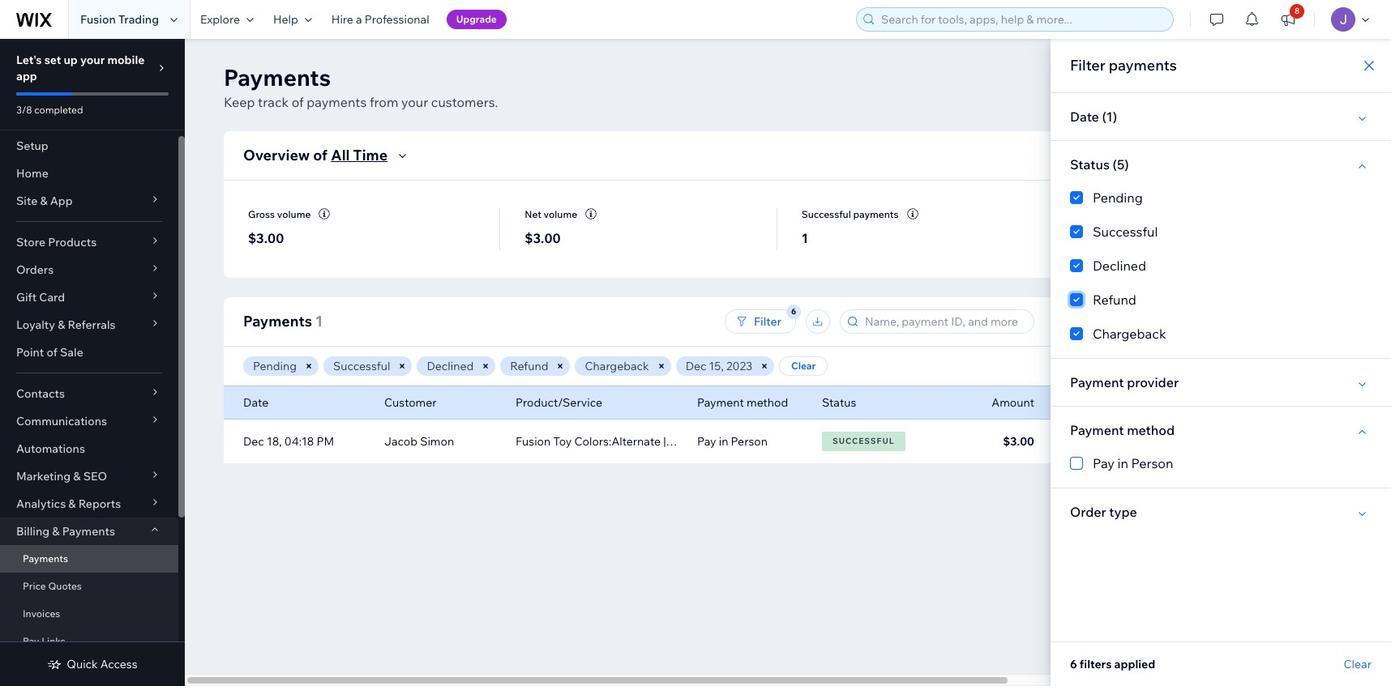 Task type: vqa. For each thing, say whether or not it's contained in the screenshot.
Hire
yes



Task type: locate. For each thing, give the bounding box(es) containing it.
dec 15, 2023
[[686, 359, 753, 374]]

point of sale
[[16, 345, 83, 360]]

0 horizontal spatial dec
[[243, 435, 264, 449]]

quick access button
[[47, 658, 138, 672]]

loyalty
[[16, 318, 55, 332]]

1 vertical spatial clear button
[[1344, 658, 1372, 672]]

1 horizontal spatial method
[[1127, 422, 1175, 439]]

order
[[1070, 504, 1107, 521]]

Search for tools, apps, help & more... field
[[877, 8, 1168, 31]]

filter inside button
[[754, 315, 782, 329]]

payment
[[1070, 375, 1124, 391], [697, 396, 744, 410], [1070, 422, 1124, 439]]

contacts button
[[0, 380, 178, 408]]

1 vertical spatial status
[[822, 396, 857, 410]]

0 vertical spatial your
[[80, 53, 105, 67]]

0 vertical spatial pending
[[1093, 190, 1143, 206]]

2 vertical spatial pay
[[23, 636, 39, 648]]

customers.
[[431, 94, 498, 110]]

1 vertical spatial payments
[[307, 94, 367, 110]]

status left the (5)
[[1070, 156, 1110, 173]]

communications
[[16, 414, 107, 429]]

0 vertical spatial clear button
[[779, 357, 828, 376]]

8
[[1295, 6, 1300, 16]]

status up field:
[[822, 396, 857, 410]]

1 vertical spatial clear
[[1344, 658, 1372, 672]]

& inside site & app popup button
[[40, 194, 48, 208]]

1 horizontal spatial pending
[[1093, 190, 1143, 206]]

payment method down 2023
[[697, 396, 788, 410]]

0 vertical spatial refund
[[1093, 292, 1137, 308]]

Refund checkbox
[[1070, 290, 1372, 310]]

in
[[719, 435, 729, 449], [1118, 456, 1129, 472]]

1 vertical spatial pay
[[1093, 456, 1115, 472]]

sale
[[60, 345, 83, 360]]

keep
[[224, 94, 255, 110]]

& left reports
[[68, 497, 76, 512]]

pending
[[1093, 190, 1143, 206], [253, 359, 297, 374]]

1 horizontal spatial payment method
[[1070, 422, 1175, 439]]

1 vertical spatial payment method
[[1070, 422, 1175, 439]]

of left all
[[313, 146, 328, 165]]

1 horizontal spatial clear
[[1344, 658, 1372, 672]]

1 horizontal spatial status
[[1070, 156, 1110, 173]]

0 horizontal spatial in
[[719, 435, 729, 449]]

1 vertical spatial declined
[[427, 359, 474, 374]]

app
[[50, 194, 73, 208]]

fusion left toy
[[516, 435, 551, 449]]

1
[[802, 230, 808, 247], [315, 312, 323, 331]]

& for marketing
[[73, 469, 81, 484]]

0 horizontal spatial 1
[[315, 312, 323, 331]]

pay left links
[[23, 636, 39, 648]]

0 vertical spatial payments
[[1109, 56, 1177, 75]]

0 horizontal spatial pay
[[23, 636, 39, 648]]

date left (1)
[[1070, 109, 1099, 125]]

1 horizontal spatial of
[[292, 94, 304, 110]]

pay in person right text
[[697, 435, 768, 449]]

person up "type"
[[1132, 456, 1174, 472]]

1 vertical spatial of
[[313, 146, 328, 165]]

payment provider
[[1070, 375, 1179, 391]]

2 horizontal spatial of
[[313, 146, 328, 165]]

1 horizontal spatial person
[[1132, 456, 1174, 472]]

& right site
[[40, 194, 48, 208]]

pay links link
[[0, 628, 178, 656]]

1 vertical spatial dec
[[243, 435, 264, 449]]

1 horizontal spatial pay in person
[[1093, 456, 1174, 472]]

payment down payment provider
[[1070, 422, 1124, 439]]

& right loyalty
[[58, 318, 65, 332]]

billing & payments
[[16, 525, 115, 539]]

products
[[48, 235, 97, 250]]

0 horizontal spatial date
[[243, 396, 269, 410]]

2 vertical spatial of
[[47, 345, 57, 360]]

$3.00 for gross
[[248, 230, 284, 247]]

0 horizontal spatial of
[[47, 345, 57, 360]]

date for date
[[243, 396, 269, 410]]

0 horizontal spatial clear
[[791, 360, 816, 372]]

filter payments
[[1070, 56, 1177, 75]]

loyalty & referrals button
[[0, 311, 178, 339]]

0 vertical spatial dec
[[686, 359, 707, 374]]

Pay in Person checkbox
[[1070, 454, 1372, 474]]

invoices link
[[0, 601, 178, 628]]

1 volume from the left
[[277, 208, 311, 220]]

payments for payments keep track of payments from your customers.
[[224, 63, 331, 92]]

dec
[[686, 359, 707, 374], [243, 435, 264, 449]]

1 horizontal spatial $3.00
[[525, 230, 561, 247]]

& left seo
[[73, 469, 81, 484]]

$3.00
[[248, 230, 284, 247], [525, 230, 561, 247], [1003, 435, 1035, 449]]

1 horizontal spatial |
[[759, 435, 762, 449]]

dec left 15, on the right
[[686, 359, 707, 374]]

18,
[[267, 435, 282, 449]]

0 horizontal spatial your
[[80, 53, 105, 67]]

of right track
[[292, 94, 304, 110]]

2 vertical spatial payment
[[1070, 422, 1124, 439]]

payments keep track of payments from your customers.
[[224, 63, 498, 110]]

field???:yes
[[693, 435, 757, 449]]

point
[[16, 345, 44, 360]]

in right text
[[719, 435, 729, 449]]

method down provider
[[1127, 422, 1175, 439]]

1 horizontal spatial chargeback
[[1093, 326, 1166, 342]]

1 vertical spatial 1
[[315, 312, 323, 331]]

filters
[[1080, 658, 1112, 672]]

2 horizontal spatial payments
[[1109, 56, 1177, 75]]

1 horizontal spatial date
[[1070, 109, 1099, 125]]

gift
[[16, 290, 37, 305]]

& inside the loyalty & referrals dropdown button
[[58, 318, 65, 332]]

& inside analytics & reports dropdown button
[[68, 497, 76, 512]]

pay in person inside option
[[1093, 456, 1174, 472]]

pay up order type
[[1093, 456, 1115, 472]]

marketing & seo
[[16, 469, 107, 484]]

site & app button
[[0, 187, 178, 215]]

up
[[64, 53, 78, 67]]

chargeback up payment provider
[[1093, 326, 1166, 342]]

Declined checkbox
[[1070, 256, 1372, 276]]

clear for clear button to the right
[[1344, 658, 1372, 672]]

0 horizontal spatial $3.00
[[248, 230, 284, 247]]

pay
[[697, 435, 716, 449], [1093, 456, 1115, 472], [23, 636, 39, 648]]

1 vertical spatial fusion
[[516, 435, 551, 449]]

& for analytics
[[68, 497, 76, 512]]

2 | from the left
[[759, 435, 762, 449]]

pay inside pay links link
[[23, 636, 39, 648]]

of inside sidebar "element"
[[47, 345, 57, 360]]

0 vertical spatial status
[[1070, 156, 1110, 173]]

1 horizontal spatial volume
[[544, 208, 577, 220]]

setup link
[[0, 132, 178, 160]]

toy
[[553, 435, 572, 449]]

1 horizontal spatial clear button
[[1344, 658, 1372, 672]]

& inside marketing & seo dropdown button
[[73, 469, 81, 484]]

text
[[669, 435, 691, 449]]

1 vertical spatial your
[[401, 94, 428, 110]]

your
[[80, 53, 105, 67], [401, 94, 428, 110]]

clear inside button
[[791, 360, 816, 372]]

clear
[[791, 360, 816, 372], [1344, 658, 1372, 672]]

pending down the (5)
[[1093, 190, 1143, 206]]

reports
[[78, 497, 121, 512]]

simon
[[420, 435, 454, 449]]

0 vertical spatial clear
[[791, 360, 816, 372]]

card
[[39, 290, 65, 305]]

all
[[331, 146, 350, 165]]

status for status
[[822, 396, 857, 410]]

clear for the left clear button
[[791, 360, 816, 372]]

0 horizontal spatial declined
[[427, 359, 474, 374]]

filter for filter
[[754, 315, 782, 329]]

0 horizontal spatial volume
[[277, 208, 311, 220]]

net volume
[[525, 208, 577, 220]]

1 horizontal spatial pay
[[697, 435, 716, 449]]

2 horizontal spatial pay
[[1093, 456, 1115, 472]]

dec left the 18,
[[243, 435, 264, 449]]

1 vertical spatial person
[[1132, 456, 1174, 472]]

pending down payments 1
[[253, 359, 297, 374]]

1 vertical spatial date
[[243, 396, 269, 410]]

1 vertical spatial chargeback
[[585, 359, 649, 374]]

Pending checkbox
[[1070, 188, 1372, 208]]

1 vertical spatial method
[[1127, 422, 1175, 439]]

order type
[[1070, 504, 1138, 521]]

0 vertical spatial payment
[[1070, 375, 1124, 391]]

dec for dec 18, 04:18 pm
[[243, 435, 264, 449]]

|
[[663, 435, 666, 449], [759, 435, 762, 449]]

0 horizontal spatial status
[[822, 396, 857, 410]]

method up another
[[747, 396, 788, 410]]

1 vertical spatial refund
[[510, 359, 549, 374]]

0 horizontal spatial filter
[[754, 315, 782, 329]]

fusion
[[80, 12, 116, 27], [516, 435, 551, 449]]

links
[[41, 636, 66, 648]]

0 horizontal spatial payments
[[307, 94, 367, 110]]

$3.00 down the net volume
[[525, 230, 561, 247]]

automations
[[16, 442, 85, 457]]

$3.00 down amount
[[1003, 435, 1035, 449]]

status (5)
[[1070, 156, 1129, 173]]

1 horizontal spatial dec
[[686, 359, 707, 374]]

volume for gross volume
[[277, 208, 311, 220]]

payment left provider
[[1070, 375, 1124, 391]]

1 horizontal spatial 1
[[802, 230, 808, 247]]

& right billing
[[52, 525, 60, 539]]

fusion left trading
[[80, 12, 116, 27]]

6
[[1070, 658, 1077, 672]]

1 horizontal spatial filter
[[1070, 56, 1106, 75]]

method
[[747, 396, 788, 410], [1127, 422, 1175, 439]]

1 vertical spatial pending
[[253, 359, 297, 374]]

1 vertical spatial pay in person
[[1093, 456, 1174, 472]]

successful
[[802, 208, 851, 220], [1093, 224, 1158, 240], [333, 359, 390, 374], [833, 436, 895, 447]]

pay right text
[[697, 435, 716, 449]]

0 vertical spatial fusion
[[80, 12, 116, 27]]

of left sale
[[47, 345, 57, 360]]

of
[[292, 94, 304, 110], [313, 146, 328, 165], [47, 345, 57, 360]]

volume right gross
[[277, 208, 311, 220]]

1 horizontal spatial payments
[[853, 208, 899, 220]]

0 vertical spatial declined
[[1093, 258, 1147, 274]]

pm
[[317, 435, 334, 449]]

payments inside the payments keep track of payments from your customers.
[[307, 94, 367, 110]]

1 horizontal spatial your
[[401, 94, 428, 110]]

1 vertical spatial filter
[[754, 315, 782, 329]]

payment down dec 15, 2023
[[697, 396, 744, 410]]

payment method
[[697, 396, 788, 410], [1070, 422, 1175, 439]]

(1)
[[1102, 109, 1117, 125]]

person right text
[[731, 435, 768, 449]]

0 vertical spatial payment method
[[697, 396, 788, 410]]

$3.00 down gross
[[248, 230, 284, 247]]

your right from
[[401, 94, 428, 110]]

your right the up
[[80, 53, 105, 67]]

pay in person
[[697, 435, 768, 449], [1093, 456, 1174, 472]]

refund inside checkbox
[[1093, 292, 1137, 308]]

in up "type"
[[1118, 456, 1129, 472]]

type
[[1110, 504, 1138, 521]]

filter
[[1070, 56, 1106, 75], [754, 315, 782, 329]]

in inside option
[[1118, 456, 1129, 472]]

date (1)
[[1070, 109, 1117, 125]]

2 volume from the left
[[544, 208, 577, 220]]

1 horizontal spatial refund
[[1093, 292, 1137, 308]]

1 vertical spatial in
[[1118, 456, 1129, 472]]

home link
[[0, 160, 178, 187]]

chargeback inside checkbox
[[1093, 326, 1166, 342]]

date up the 18,
[[243, 396, 269, 410]]

professional
[[365, 12, 429, 27]]

all time button
[[331, 146, 412, 165]]

&
[[40, 194, 48, 208], [58, 318, 65, 332], [73, 469, 81, 484], [68, 497, 76, 512], [52, 525, 60, 539]]

site
[[16, 194, 38, 208]]

payments
[[224, 63, 331, 92], [243, 312, 312, 331], [62, 525, 115, 539], [23, 553, 68, 565]]

pay in person up "type"
[[1093, 456, 1174, 472]]

1 vertical spatial payment
[[697, 396, 744, 410]]

volume right net
[[544, 208, 577, 220]]

price
[[23, 581, 46, 593]]

automations link
[[0, 435, 178, 463]]

jacob simon
[[384, 435, 454, 449]]

date
[[1070, 109, 1099, 125], [243, 396, 269, 410]]

payments inside the payments keep track of payments from your customers.
[[224, 63, 331, 92]]

0 horizontal spatial pay in person
[[697, 435, 768, 449]]

1 horizontal spatial declined
[[1093, 258, 1147, 274]]

| left another
[[759, 435, 762, 449]]

set
[[44, 53, 61, 67]]

| left text
[[663, 435, 666, 449]]

0 vertical spatial method
[[747, 396, 788, 410]]

0 horizontal spatial fusion
[[80, 12, 116, 27]]

gross volume
[[248, 208, 311, 220]]

0 vertical spatial chargeback
[[1093, 326, 1166, 342]]

0 vertical spatial person
[[731, 435, 768, 449]]

0 vertical spatial of
[[292, 94, 304, 110]]

0 horizontal spatial payment method
[[697, 396, 788, 410]]

1 horizontal spatial fusion
[[516, 435, 551, 449]]

billing & payments button
[[0, 518, 178, 546]]

provider
[[1127, 375, 1179, 391]]

& for site
[[40, 194, 48, 208]]

chargeback up product/service at the bottom left of page
[[585, 359, 649, 374]]

1 horizontal spatial in
[[1118, 456, 1129, 472]]

payment method down payment provider
[[1070, 422, 1175, 439]]

& inside billing & payments 'dropdown button'
[[52, 525, 60, 539]]

0 vertical spatial date
[[1070, 109, 1099, 125]]

0 vertical spatial filter
[[1070, 56, 1106, 75]]

payments for successful payments
[[853, 208, 899, 220]]

volume for net volume
[[544, 208, 577, 220]]

0 horizontal spatial |
[[663, 435, 666, 449]]

0 vertical spatial 1
[[802, 230, 808, 247]]

& for billing
[[52, 525, 60, 539]]

filter button
[[725, 310, 796, 334]]

2 vertical spatial payments
[[853, 208, 899, 220]]

field:
[[810, 435, 836, 449]]



Task type: describe. For each thing, give the bounding box(es) containing it.
pay inside pay in person option
[[1093, 456, 1115, 472]]

payments for payments 1
[[243, 312, 312, 331]]

analytics
[[16, 497, 66, 512]]

let's
[[16, 53, 42, 67]]

status for status (5)
[[1070, 156, 1110, 173]]

communications button
[[0, 408, 178, 435]]

Successful checkbox
[[1070, 222, 1372, 242]]

payments inside 'dropdown button'
[[62, 525, 115, 539]]

all time
[[331, 146, 388, 165]]

overview of
[[243, 146, 328, 165]]

of inside the payments keep track of payments from your customers.
[[292, 94, 304, 110]]

customer
[[384, 396, 437, 410]]

hire
[[332, 12, 353, 27]]

payments 1
[[243, 312, 323, 331]]

help button
[[264, 0, 322, 39]]

& for loyalty
[[58, 318, 65, 332]]

gift card button
[[0, 284, 178, 311]]

04:18
[[284, 435, 314, 449]]

upgrade
[[456, 13, 497, 25]]

overview
[[243, 146, 310, 165]]

0 horizontal spatial pending
[[253, 359, 297, 374]]

app
[[16, 69, 37, 84]]

successful payments
[[802, 208, 899, 220]]

0 horizontal spatial person
[[731, 435, 768, 449]]

analytics & reports
[[16, 497, 121, 512]]

a
[[356, 12, 362, 27]]

loyalty & referrals
[[16, 318, 116, 332]]

product/service
[[516, 396, 602, 410]]

1 | from the left
[[663, 435, 666, 449]]

hire a professional link
[[322, 0, 439, 39]]

0 horizontal spatial refund
[[510, 359, 549, 374]]

of for point of sale
[[47, 345, 57, 360]]

payments link
[[0, 546, 178, 573]]

jacob
[[384, 435, 418, 449]]

dec for dec 15, 2023
[[686, 359, 707, 374]]

0 horizontal spatial chargeback
[[585, 359, 649, 374]]

upgrade button
[[447, 10, 507, 29]]

colors:alternate
[[575, 435, 661, 449]]

dec 18, 04:18 pm
[[243, 435, 334, 449]]

store
[[16, 235, 45, 250]]

3/8 completed
[[16, 104, 83, 116]]

site & app
[[16, 194, 73, 208]]

price quotes link
[[0, 573, 178, 601]]

another
[[764, 435, 808, 449]]

Name, payment ID, and more field
[[860, 311, 1029, 333]]

orders
[[16, 263, 54, 277]]

(5)
[[1113, 156, 1129, 173]]

billing
[[16, 525, 50, 539]]

time
[[353, 146, 388, 165]]

payments for filter payments
[[1109, 56, 1177, 75]]

fusion for fusion trading
[[80, 12, 116, 27]]

0 horizontal spatial method
[[747, 396, 788, 410]]

your inside the let's set up your mobile app
[[80, 53, 105, 67]]

quick access
[[67, 658, 138, 672]]

0 vertical spatial in
[[719, 435, 729, 449]]

declined inside option
[[1093, 258, 1147, 274]]

net
[[525, 208, 542, 220]]

contacts
[[16, 387, 65, 401]]

Chargeback checkbox
[[1070, 324, 1372, 344]]

seo
[[83, 469, 107, 484]]

point of sale link
[[0, 339, 178, 367]]

completed
[[34, 104, 83, 116]]

store products
[[16, 235, 97, 250]]

pay links
[[23, 636, 66, 648]]

15,
[[709, 359, 724, 374]]

of for overview of
[[313, 146, 328, 165]]

hire a professional
[[332, 12, 429, 27]]

orders button
[[0, 256, 178, 284]]

gift card
[[16, 290, 65, 305]]

help
[[273, 12, 298, 27]]

payments for payments
[[23, 553, 68, 565]]

let's set up your mobile app
[[16, 53, 145, 84]]

quotes
[[48, 581, 82, 593]]

fusion toy colors:alternate | text field???:yes | another field:
[[516, 435, 836, 449]]

0 vertical spatial pay
[[697, 435, 716, 449]]

invoices
[[23, 608, 60, 620]]

price quotes
[[23, 581, 82, 593]]

quick
[[67, 658, 98, 672]]

home
[[16, 166, 48, 181]]

$3.00 for net
[[525, 230, 561, 247]]

fusion trading
[[80, 12, 159, 27]]

sidebar element
[[0, 39, 185, 687]]

access
[[100, 658, 138, 672]]

0 vertical spatial pay in person
[[697, 435, 768, 449]]

store products button
[[0, 229, 178, 256]]

successful inside checkbox
[[1093, 224, 1158, 240]]

pending inside checkbox
[[1093, 190, 1143, 206]]

0 horizontal spatial clear button
[[779, 357, 828, 376]]

your inside the payments keep track of payments from your customers.
[[401, 94, 428, 110]]

filter for filter payments
[[1070, 56, 1106, 75]]

setup
[[16, 139, 48, 153]]

applied
[[1115, 658, 1156, 672]]

date for date (1)
[[1070, 109, 1099, 125]]

marketing & seo button
[[0, 463, 178, 491]]

trading
[[118, 12, 159, 27]]

from
[[370, 94, 398, 110]]

8 button
[[1271, 0, 1306, 39]]

fusion for fusion toy colors:alternate | text field???:yes | another field:
[[516, 435, 551, 449]]

explore
[[200, 12, 240, 27]]

person inside option
[[1132, 456, 1174, 472]]

2 horizontal spatial $3.00
[[1003, 435, 1035, 449]]



